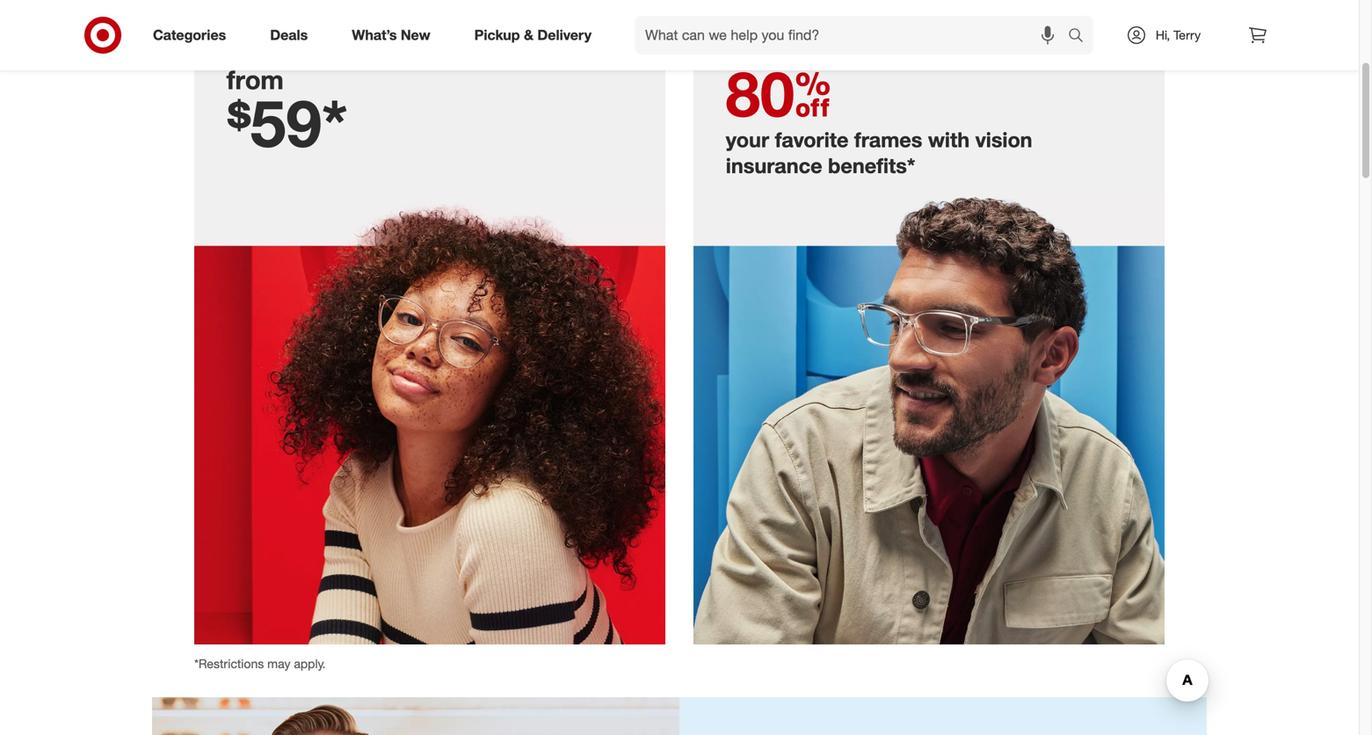Task type: describe. For each thing, give the bounding box(es) containing it.
search button
[[1060, 16, 1103, 58]]

may
[[267, 656, 291, 671]]

from
[[227, 64, 284, 95]]

your favorite frames with vision insurance benefits*
[[726, 127, 1033, 178]]

apply.
[[294, 656, 326, 671]]

categories link
[[138, 16, 248, 55]]

delivery
[[538, 26, 592, 44]]

deals link
[[255, 16, 330, 55]]

What can we help you find? suggestions appear below search field
[[635, 16, 1073, 55]]

what's
[[352, 26, 397, 44]]

pickup & delivery link
[[460, 16, 614, 55]]

pickup & delivery
[[474, 26, 592, 44]]

to
[[768, 34, 793, 66]]

prescription
[[227, 35, 365, 67]]

categories
[[153, 26, 226, 44]]

benefits*
[[828, 153, 916, 178]]

prescription glasses from
[[227, 35, 459, 95]]


[[795, 56, 831, 131]]

*restrictions may apply.
[[194, 656, 326, 671]]



Task type: vqa. For each thing, say whether or not it's contained in the screenshot.
Favorite
yes



Task type: locate. For each thing, give the bounding box(es) containing it.
what's new
[[352, 26, 431, 44]]

pickup
[[474, 26, 520, 44]]

glasses
[[372, 35, 459, 67]]

80 
[[726, 56, 831, 131]]

frames
[[855, 127, 923, 152]]

what's new link
[[337, 16, 452, 55]]

up to
[[726, 34, 793, 66]]

up
[[726, 34, 761, 66]]

deals
[[270, 26, 308, 44]]

vision
[[976, 127, 1033, 152]]

new
[[401, 26, 431, 44]]

hi,
[[1156, 27, 1170, 43]]

hi, terry
[[1156, 27, 1201, 43]]

insurance
[[726, 153, 823, 178]]

your
[[726, 127, 769, 152]]

favorite
[[775, 127, 849, 152]]

&
[[524, 26, 534, 44]]

with
[[928, 127, 970, 152]]

$59*
[[227, 83, 348, 162]]

*restrictions
[[194, 656, 264, 671]]

80
[[726, 56, 795, 131]]

terry
[[1174, 27, 1201, 43]]

search
[[1060, 28, 1103, 45]]



